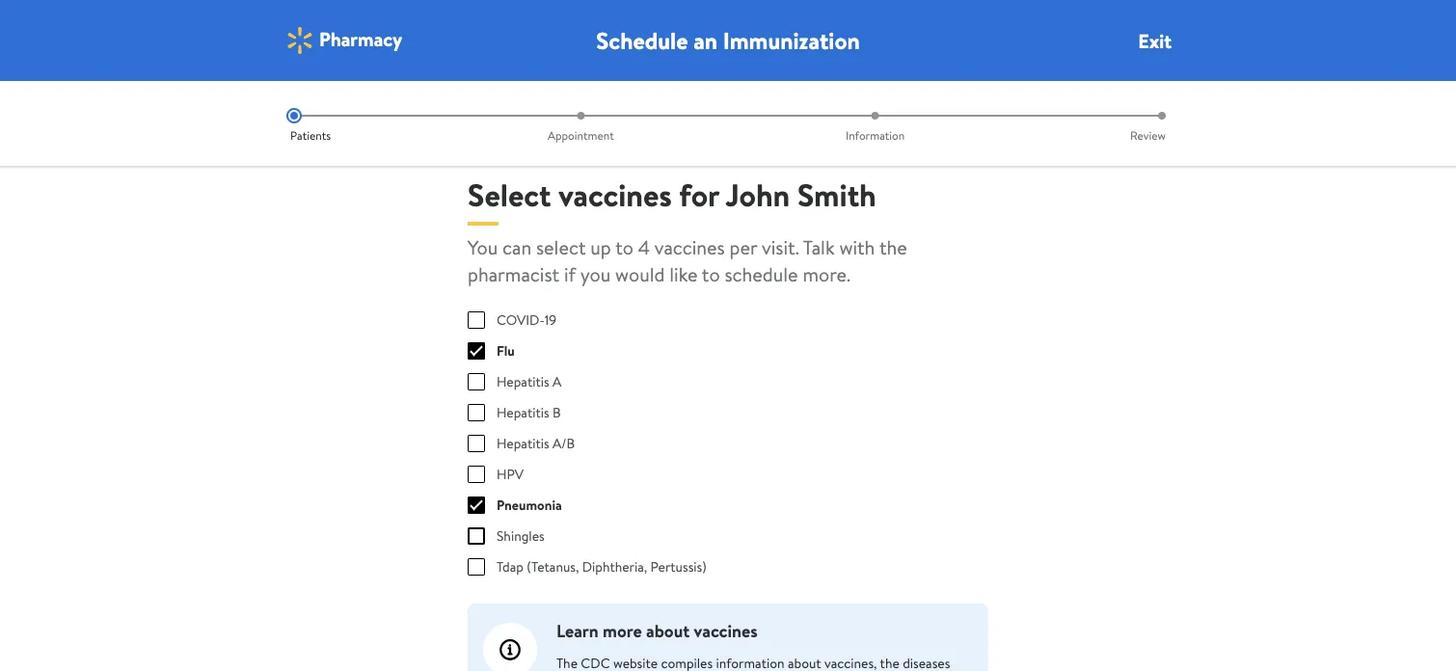 Task type: locate. For each thing, give the bounding box(es) containing it.
vaccines inside the you can select up to 4 vaccines per visit. talk with the pharmacist if you would like to schedule more.
[[655, 233, 725, 260]]

hepatitis down hepatitis a
[[497, 403, 549, 422]]

to left the 4
[[615, 233, 634, 260]]

Flu checkbox
[[468, 342, 485, 360]]

pharmacist
[[468, 260, 559, 287]]

a
[[553, 372, 562, 391]]

the
[[879, 233, 907, 260]]

19
[[545, 311, 556, 329]]

to
[[615, 233, 634, 260], [702, 260, 720, 287]]

tdap (tetanus, diphtheria, pertussis)
[[497, 557, 707, 576]]

Hepatitis A/B checkbox
[[468, 435, 485, 452]]

appointment
[[548, 127, 614, 143]]

Hepatitis B checkbox
[[468, 404, 485, 421]]

pharmacy
[[319, 25, 402, 52]]

vaccines right the 4
[[655, 233, 725, 260]]

hepatitis up hepatitis b
[[497, 372, 549, 391]]

4
[[638, 233, 650, 260]]

select vaccines for john smith
[[468, 173, 876, 216]]

2 vertical spatial hepatitis
[[497, 434, 549, 453]]

hepatitis
[[497, 372, 549, 391], [497, 403, 549, 422], [497, 434, 549, 453]]

per
[[730, 233, 757, 260]]

2 vertical spatial vaccines
[[694, 619, 758, 643]]

more.
[[803, 260, 851, 287]]

vaccines right the about
[[694, 619, 758, 643]]

hpv
[[497, 465, 524, 484]]

with
[[839, 233, 875, 260]]

flu
[[497, 341, 515, 360]]

list
[[286, 108, 1170, 143]]

pneumonia
[[497, 496, 562, 514]]

if
[[564, 260, 576, 287]]

Shingles checkbox
[[468, 528, 485, 545]]

immunization
[[723, 24, 860, 56]]

to right like
[[702, 260, 720, 287]]

select
[[536, 233, 586, 260]]

learn more about vaccines
[[556, 619, 758, 643]]

review list item
[[1023, 108, 1170, 143]]

2 hepatitis from the top
[[497, 403, 549, 422]]

vaccines up up
[[559, 173, 672, 216]]

Pneumonia checkbox
[[468, 497, 485, 514]]

can
[[502, 233, 532, 260]]

select
[[468, 173, 551, 216]]

hepatitis b
[[497, 403, 561, 422]]

1 hepatitis from the top
[[497, 372, 549, 391]]

hepatitis for hepatitis b
[[497, 403, 549, 422]]

patients list item
[[286, 108, 434, 143]]

Hepatitis A checkbox
[[468, 373, 485, 391]]

patients
[[290, 127, 331, 143]]

0 vertical spatial hepatitis
[[497, 372, 549, 391]]

you
[[580, 260, 611, 287]]

(tetanus,
[[527, 557, 579, 576]]

visit.
[[762, 233, 799, 260]]

you can select up to 4 vaccines per visit. talk with the pharmacist if you would like to schedule more.
[[468, 233, 907, 287]]

smith
[[797, 173, 876, 216]]

john
[[726, 173, 790, 216]]

exit
[[1138, 27, 1172, 54]]

pertussis)
[[651, 557, 707, 576]]

hepatitis for hepatitis a
[[497, 372, 549, 391]]

hepatitis down hepatitis b
[[497, 434, 549, 453]]

b
[[553, 403, 561, 422]]

1 vertical spatial hepatitis
[[497, 403, 549, 422]]

like
[[670, 260, 698, 287]]

1 vertical spatial vaccines
[[655, 233, 725, 260]]

3 hepatitis from the top
[[497, 434, 549, 453]]

appointment list item
[[434, 108, 728, 143]]

an
[[694, 24, 717, 56]]

list containing patients
[[286, 108, 1170, 143]]

COVID-19 checkbox
[[468, 311, 485, 329]]

vaccines
[[559, 173, 672, 216], [655, 233, 725, 260], [694, 619, 758, 643]]



Task type: vqa. For each thing, say whether or not it's contained in the screenshot.
Baton Rouge, 70810's rouge,
no



Task type: describe. For each thing, give the bounding box(es) containing it.
would
[[615, 260, 665, 287]]

information
[[846, 127, 905, 143]]

diphtheria,
[[582, 557, 647, 576]]

pharmacy button
[[284, 25, 402, 56]]

schedule an immunization
[[596, 24, 860, 56]]

hepatitis a/b
[[497, 434, 575, 453]]

talk
[[803, 233, 835, 260]]

learn
[[556, 619, 599, 643]]

select vaccines for john smith group
[[468, 311, 988, 577]]

covid-
[[497, 311, 545, 329]]

up
[[590, 233, 611, 260]]

more
[[603, 619, 642, 643]]

you
[[468, 233, 498, 260]]

exit button
[[1138, 27, 1172, 54]]

HPV checkbox
[[468, 466, 485, 483]]

schedule
[[596, 24, 688, 56]]

review
[[1130, 127, 1166, 143]]

0 horizontal spatial to
[[615, 233, 634, 260]]

covid-19
[[497, 311, 556, 329]]

information list item
[[728, 108, 1023, 143]]

tdap
[[497, 557, 524, 576]]

for
[[679, 173, 719, 216]]

hepatitis a
[[497, 372, 562, 391]]

about
[[646, 619, 690, 643]]

0 vertical spatial vaccines
[[559, 173, 672, 216]]

Tdap (Tetanus, Diphtheria, Pertussis) checkbox
[[468, 558, 485, 576]]

shingles
[[497, 527, 545, 545]]

a/b
[[553, 434, 575, 453]]

1 horizontal spatial to
[[702, 260, 720, 287]]

hepatitis for hepatitis a/b
[[497, 434, 549, 453]]

schedule
[[725, 260, 798, 287]]



